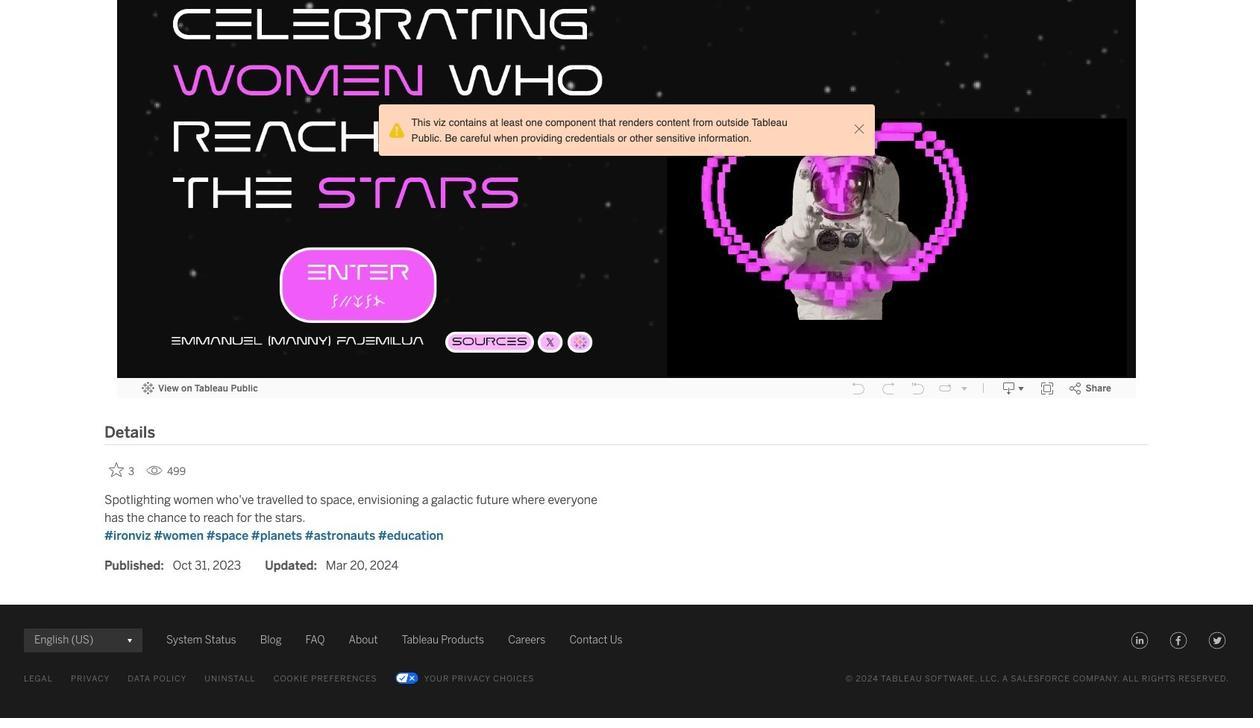 Task type: describe. For each thing, give the bounding box(es) containing it.
add favorite image
[[109, 462, 124, 477]]



Task type: vqa. For each thing, say whether or not it's contained in the screenshot.
The Add Favorite image
yes



Task type: locate. For each thing, give the bounding box(es) containing it.
Add Favorite button
[[104, 458, 140, 483]]

selected language element
[[34, 629, 132, 653]]

alert
[[385, 110, 849, 150]]



